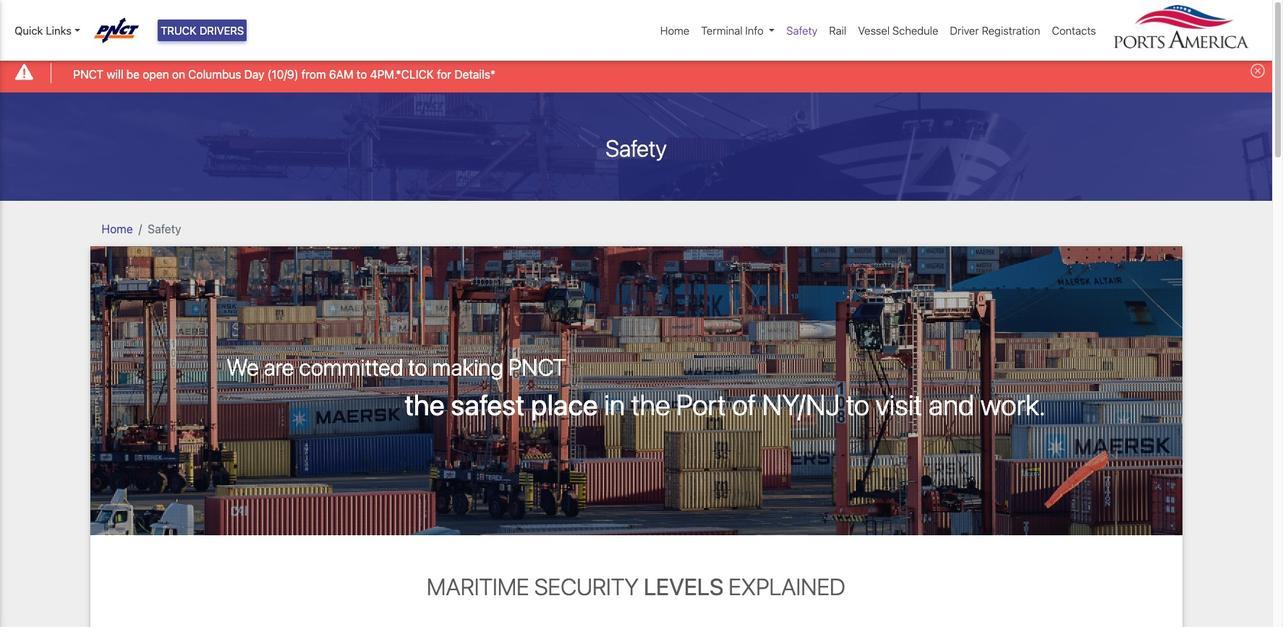 Task type: locate. For each thing, give the bounding box(es) containing it.
truck drivers
[[161, 24, 244, 37]]

vessel schedule
[[858, 24, 938, 37]]

to right '6am'
[[357, 68, 367, 81]]

links
[[46, 24, 72, 37]]

1 horizontal spatial pnct
[[508, 354, 566, 381]]

pnct
[[73, 68, 104, 81], [508, 354, 566, 381]]

maritime security levels explained
[[427, 573, 845, 601]]

safety
[[787, 24, 818, 37], [606, 134, 667, 162], [148, 222, 181, 236]]

home link
[[655, 17, 695, 44], [102, 222, 133, 236]]

0 horizontal spatial the
[[405, 388, 445, 422]]

1 the from the left
[[405, 388, 445, 422]]

info
[[745, 24, 764, 37]]

open
[[143, 68, 169, 81]]

columbus
[[188, 68, 241, 81]]

pnct left will
[[73, 68, 104, 81]]

pnct up the place
[[508, 354, 566, 381]]

0 horizontal spatial to
[[357, 68, 367, 81]]

(10/9)
[[267, 68, 299, 81]]

2 horizontal spatial safety
[[787, 24, 818, 37]]

the right in
[[631, 388, 670, 422]]

to
[[357, 68, 367, 81], [408, 354, 427, 381], [846, 388, 870, 422]]

from
[[302, 68, 326, 81]]

home
[[660, 24, 690, 37], [102, 222, 133, 236]]

0 horizontal spatial home link
[[102, 222, 133, 236]]

0 vertical spatial to
[[357, 68, 367, 81]]

1 vertical spatial to
[[408, 354, 427, 381]]

0 horizontal spatial pnct
[[73, 68, 104, 81]]

close image
[[1251, 64, 1265, 78]]

schedule
[[893, 24, 938, 37]]

1 horizontal spatial the
[[631, 388, 670, 422]]

registration
[[982, 24, 1040, 37]]

terminal
[[701, 24, 743, 37]]

to left visit
[[846, 388, 870, 422]]

to left "making" at the bottom
[[408, 354, 427, 381]]

0 vertical spatial home
[[660, 24, 690, 37]]

pnct will be open on columbus day (10/9) from 6am to 4pm.*click for details* alert
[[0, 53, 1272, 92]]

visit
[[876, 388, 922, 422]]

quick links
[[14, 24, 72, 37]]

1 vertical spatial safety
[[606, 134, 667, 162]]

details*
[[454, 68, 496, 81]]

1 horizontal spatial to
[[408, 354, 427, 381]]

truck drivers link
[[158, 19, 247, 42]]

1 vertical spatial home
[[102, 222, 133, 236]]

to inside alert
[[357, 68, 367, 81]]

contacts link
[[1046, 17, 1102, 44]]

the
[[405, 388, 445, 422], [631, 388, 670, 422]]

rail link
[[823, 17, 852, 44]]

quick links link
[[14, 22, 80, 39]]

terminal info link
[[695, 17, 781, 44]]

2 vertical spatial safety
[[148, 222, 181, 236]]

on
[[172, 68, 185, 81]]

driver registration link
[[944, 17, 1046, 44]]

drivers
[[200, 24, 244, 37]]

the down "making" at the bottom
[[405, 388, 445, 422]]

ny/nj
[[762, 388, 840, 422]]

1 vertical spatial pnct
[[508, 354, 566, 381]]

0 horizontal spatial safety
[[148, 222, 181, 236]]

0 vertical spatial pnct
[[73, 68, 104, 81]]

2 the from the left
[[631, 388, 670, 422]]

contacts
[[1052, 24, 1096, 37]]

pnct will be open on columbus day (10/9) from 6am to 4pm.*click for details* link
[[73, 66, 496, 83]]

1 horizontal spatial home link
[[655, 17, 695, 44]]

2 vertical spatial to
[[846, 388, 870, 422]]



Task type: describe. For each thing, give the bounding box(es) containing it.
for
[[437, 68, 451, 81]]

pnct inside we are committed to making pnct the safest place in the port of ny/nj to visit and work.
[[508, 354, 566, 381]]

in
[[604, 388, 625, 422]]

committed
[[299, 354, 403, 381]]

we
[[227, 354, 259, 381]]

will
[[107, 68, 123, 81]]

be
[[126, 68, 140, 81]]

are
[[264, 354, 294, 381]]

0 vertical spatial safety
[[787, 24, 818, 37]]

of
[[732, 388, 756, 422]]

terminal info
[[701, 24, 764, 37]]

2 horizontal spatial to
[[846, 388, 870, 422]]

vessel schedule link
[[852, 17, 944, 44]]

maritime
[[427, 573, 529, 601]]

driver registration
[[950, 24, 1040, 37]]

rail
[[829, 24, 846, 37]]

place
[[531, 388, 598, 422]]

day
[[244, 68, 264, 81]]

pnct will be open on columbus day (10/9) from 6am to 4pm.*click for details*
[[73, 68, 496, 81]]

making
[[432, 354, 503, 381]]

0 horizontal spatial home
[[102, 222, 133, 236]]

we are committed to making pnct the safest place in the port of ny/nj to visit and work.
[[227, 354, 1046, 422]]

safest
[[451, 388, 525, 422]]

1 vertical spatial home link
[[102, 222, 133, 236]]

quick
[[14, 24, 43, 37]]

4pm.*click
[[370, 68, 434, 81]]

driver
[[950, 24, 979, 37]]

1 horizontal spatial home
[[660, 24, 690, 37]]

0 vertical spatial home link
[[655, 17, 695, 44]]

pnct inside alert
[[73, 68, 104, 81]]

work.
[[981, 388, 1046, 422]]

and
[[929, 388, 975, 422]]

vessel
[[858, 24, 890, 37]]

levels
[[644, 573, 724, 601]]

security
[[534, 573, 639, 601]]

explained
[[729, 573, 845, 601]]

safety link
[[781, 17, 823, 44]]

1 horizontal spatial safety
[[606, 134, 667, 162]]

port
[[676, 388, 726, 422]]

6am
[[329, 68, 354, 81]]

truck
[[161, 24, 197, 37]]



Task type: vqa. For each thing, say whether or not it's contained in the screenshot.
the middle 'Safety'
yes



